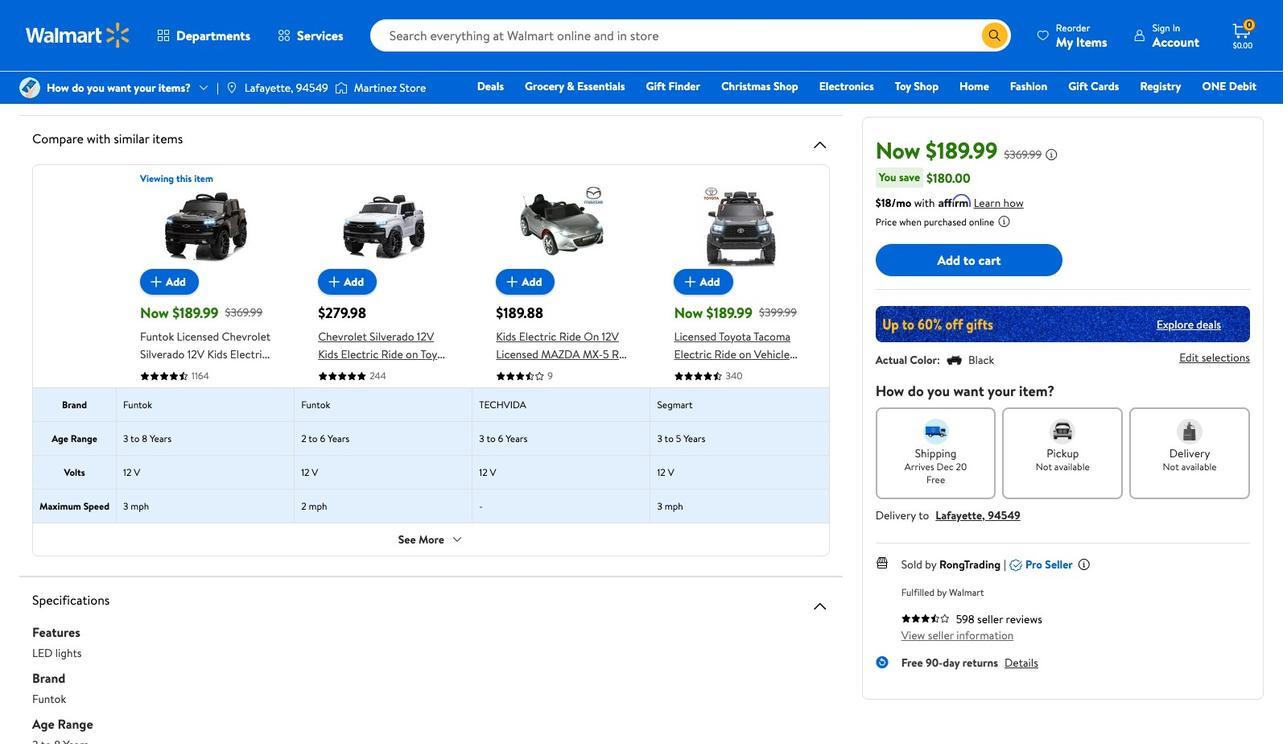 Task type: describe. For each thing, give the bounding box(es) containing it.
$279.98 chevrolet silverado 12v kids electric ride on toy car with remote control, storage truck, led lights, music player, safety belt
[[318, 303, 445, 416]]

or
[[645, 0, 655, 7]]

licensed inside funtok licensed chevrolet silverado 12v kids electric powered ride on toy car with remote control & music player, black
[[177, 329, 219, 345]]

6 for 3
[[498, 432, 504, 445]]

gray
[[710, 417, 733, 433]]

free
[[497, 19, 517, 35]]

mp3 inside $189.88 kids electric ride on 12v licensed mazda mx-5 rf battery powered sports car toy w/ parent control, mp3 ,bluetooth,led light, grey
[[496, 399, 519, 416]]

row containing age range
[[33, 421, 829, 455]]

do for how do you want your item?
[[908, 381, 924, 401]]

3 to 6 years cell
[[473, 422, 651, 455]]

gift finder
[[646, 78, 701, 94]]

by for sold
[[926, 556, 937, 573]]

244
[[370, 369, 387, 383]]

age range row header
[[33, 422, 117, 455]]

home link
[[953, 77, 997, 95]]

: for 28.3"(w)
[[123, 0, 126, 7]]

do for how do you want your items?
[[72, 80, 84, 96]]

grocery & essentials
[[525, 78, 625, 94]]

verified
[[692, 62, 730, 78]]

2 now $189.99 group from the left
[[674, 185, 806, 433]]

registry
[[1141, 78, 1182, 94]]

lafayette, 94549
[[245, 80, 328, 96]]

,bluetooth,led
[[521, 399, 596, 416]]

0 horizontal spatial 94549
[[296, 80, 328, 96]]

1 funtok cell from the left
[[117, 388, 295, 421]]

gift cards
[[1069, 78, 1120, 94]]

3 to 5 years
[[658, 432, 706, 445]]

 image for how do you want your items?
[[19, 77, 40, 98]]

mx-
[[583, 346, 603, 362]]

add for kids electric ride on 12v licensed mazda mx-5 rf battery powered sports car toy w/ parent control, mp3 ,bluetooth,led light, grey
[[522, 274, 542, 290]]

techvida cell
[[473, 388, 651, 421]]

0 horizontal spatial x
[[96, 5, 102, 21]]

our inside we aim to show you accurate product information. manufacturers, suppliers and others provide what you see here, and we have not verified it. see our disclaimer
[[72, 79, 88, 95]]

8
[[142, 432, 147, 445]]

2 vertical spatial :
[[937, 352, 941, 368]]

now $189.99
[[876, 134, 998, 166]]

easy
[[239, 0, 260, 7]]

departments
[[176, 27, 251, 44]]

electronics link
[[812, 77, 882, 95]]

grocery & essentials link
[[518, 77, 633, 95]]

car inside $279.98 chevrolet silverado 12v kids electric ride on toy car with remote control, storage truck, led lights, music player, safety belt
[[318, 364, 336, 380]]

electric inside $279.98 chevrolet silverado 12v kids electric ride on toy car with remote control, storage truck, led lights, music player, safety belt
[[341, 346, 379, 362]]

your for how do you want your items?
[[134, 80, 156, 96]]

can
[[364, 0, 381, 7]]

funtok inside features led lights brand funtok
[[32, 691, 66, 707]]

0 $0.00
[[1234, 18, 1253, 51]]

search icon image
[[989, 29, 1002, 42]]

chevrolet inside funtok licensed chevrolet silverado 12v kids electric powered ride on toy car with remote control & music player, black
[[222, 329, 271, 345]]

mp3 inside "licensed toyota tacoma electric ride on vehicle for kids, 12v powered ride on car toys with remote control, led lights, mp3 player, gray"
[[775, 399, 798, 416]]

12v inside $279.98 chevrolet silverado 12v kids electric ride on toy car with remote control, storage truck, led lights, music player, safety belt
[[417, 329, 434, 345]]

actual
[[876, 352, 908, 368]]

range inside row header
[[71, 432, 97, 445]]

car
[[211, 0, 226, 7]]

shop for toy shop
[[914, 78, 939, 94]]

powered inside $189.88 kids electric ride on 12v licensed mazda mx-5 rf battery powered sports car toy w/ parent control, mp3 ,bluetooth,led light, grey
[[536, 364, 578, 380]]

led inside $279.98 chevrolet silverado 12v kids electric ride on toy car with remote control, storage truck, led lights, music player, safety belt
[[390, 382, 411, 398]]

our
[[589, 19, 608, 35]]

registry link
[[1133, 77, 1189, 95]]

deals link
[[470, 77, 511, 95]]

12v inside funtok licensed chevrolet silverado 12v kids electric powered ride on toy car with remote control & music player, black
[[187, 346, 205, 362]]

row containing volts
[[33, 455, 829, 489]]

seller for view
[[928, 627, 954, 643]]

598 seller reviews
[[956, 611, 1043, 627]]

intent image for pickup image
[[1050, 419, 1076, 445]]

compare with similar items image
[[811, 135, 830, 155]]

with inside $279.98 chevrolet silverado 12v kids electric ride on toy car with remote control, storage truck, led lights, music player, safety belt
[[338, 364, 359, 380]]

departments button
[[143, 16, 264, 55]]

to inside 'cell'
[[665, 432, 674, 445]]

1 horizontal spatial and
[[424, 62, 442, 78]]

12 for fourth 12 v cell from the right
[[123, 465, 132, 479]]

player, inside $279.98 chevrolet silverado 12v kids electric ride on toy car with remote control, storage truck, led lights, music player, safety belt
[[349, 399, 382, 416]]

12 v for third 12 v cell
[[479, 465, 496, 479]]

0 vertical spatial black
[[969, 352, 995, 368]]

walmart image
[[26, 23, 130, 48]]

ride down 'vehicle'
[[782, 364, 804, 380]]

walmart
[[949, 585, 985, 599]]

control, inside $189.88 kids electric ride on 12v licensed mazda mx-5 rf battery powered sports car toy w/ parent control, mp3 ,bluetooth,led light, grey
[[587, 382, 627, 398]]

row containing maximum speed
[[33, 489, 829, 523]]

toys
[[709, 382, 731, 398]]

5 inside 'cell'
[[676, 432, 682, 445]]

1 horizontal spatial x
[[816, 0, 822, 7]]

customer
[[672, 19, 718, 35]]

funtok for second funtok cell from right
[[123, 398, 152, 412]]

suppliers
[[378, 62, 421, 78]]

1 vertical spatial free
[[902, 655, 923, 671]]

add to cart button
[[876, 244, 1063, 276]]

sign in account
[[1153, 21, 1200, 50]]

2 12 v cell from the left
[[295, 456, 473, 489]]

to up 2 mph at the left of page
[[309, 432, 318, 445]]

instruction
[[552, 0, 605, 7]]

feel
[[476, 19, 494, 35]]

not
[[673, 62, 690, 78]]

3.4281 stars out of 5, based on 598 seller reviews element
[[902, 614, 950, 623]]

learn more about strikethrough prices image
[[1046, 148, 1058, 161]]

gift cards link
[[1062, 77, 1127, 95]]

questions
[[270, 19, 316, 35]]

licensed inside $189.88 kids electric ride on 12v licensed mazda mx-5 rf battery powered sports car toy w/ parent control, mp3 ,bluetooth,led light, grey
[[496, 346, 539, 362]]

add to cart image for $279.98
[[325, 272, 344, 292]]

you save $180.00
[[879, 169, 971, 186]]

vehicle
[[754, 346, 790, 362]]

toy inside funtok licensed chevrolet silverado 12v kids electric powered ride on toy car with remote control & music player, black
[[225, 364, 241, 380]]

player, inside "licensed toyota tacoma electric ride on vehicle for kids, 12v powered ride on car toys with remote control, led lights, mp3 player, gray"
[[674, 417, 707, 433]]

car inside $189.88 kids electric ride on 12v licensed mazda mx-5 rf battery powered sports car toy w/ parent control, mp3 ,bluetooth,led light, grey
[[496, 382, 514, 398]]

light,
[[599, 399, 623, 416]]

add to cart image
[[147, 272, 166, 292]]

electronics
[[820, 78, 874, 94]]

2 horizontal spatial and
[[611, 62, 629, 78]]

item
[[194, 172, 213, 185]]

segmart cell
[[651, 388, 829, 421]]

2 is from the left
[[765, 0, 773, 7]]

show
[[103, 62, 128, 78]]

compare with similar items
[[32, 130, 183, 147]]

maximum speed row header
[[33, 490, 117, 523]]

walmart+ link
[[1202, 100, 1264, 118]]

ride down toyota
[[715, 346, 737, 362]]

add button for kids electric ride on 12v licensed mazda mx-5 rf battery powered sports car toy w/ parent control, mp3 ,bluetooth,led light, grey
[[496, 269, 555, 295]]

led inside "licensed toyota tacoma electric ride on vehicle for kids, 12v powered ride on car toys with remote control, led lights, mp3 player, gray"
[[718, 399, 738, 416]]

12v inside $189.88 kids electric ride on 12v licensed mazda mx-5 rf battery powered sports car toy w/ parent control, mp3 ,bluetooth,led light, grey
[[602, 329, 619, 345]]

specifications
[[32, 591, 110, 609]]

by for fulfilled
[[937, 585, 947, 599]]

12 for third 12 v cell
[[479, 465, 488, 479]]

explore deals
[[1157, 316, 1222, 332]]

problem
[[76, 33, 117, 50]]

silverado inside $279.98 chevrolet silverado 12v kids electric ride on toy car with remote control, storage truck, led lights, music player, safety belt
[[370, 329, 414, 345]]

toy right electronics 'link'
[[895, 78, 912, 94]]

1 3 mph cell from the left
[[117, 490, 295, 523]]

how
[[1004, 195, 1024, 211]]

1 vertical spatial age
[[32, 715, 55, 733]]

kids,
[[692, 364, 714, 380]]

one debit walmart+
[[1203, 78, 1257, 117]]

remote inside funtok licensed chevrolet silverado 12v kids electric powered ride on toy car with remote control & music player, black
[[164, 382, 202, 398]]

years for 3 to 8 years
[[150, 432, 172, 445]]

delivery for to
[[876, 507, 917, 523]]

funtok licensed chevrolet silverado 12v kids electric powered ride on toy car with remote control & music player, black
[[140, 329, 271, 416]]

 image for lafayette, 94549
[[225, 81, 238, 94]]

within
[[120, 33, 149, 50]]

grey
[[496, 417, 520, 433]]

12 for third 12 v cell from right
[[301, 465, 310, 479]]

row containing now $189.99
[[33, 172, 829, 433]]

delivery for not
[[1170, 445, 1211, 461]]

tacoma
[[754, 329, 791, 345]]

lights, inside "licensed toyota tacoma electric ride on vehicle for kids, 12v powered ride on car toys with remote control, led lights, mp3 player, gray"
[[741, 399, 773, 416]]

funtok licensed chevrolet silverado 12v kids electric powered ride on toy car with remote control & music player, black image
[[164, 185, 248, 269]]

reviews
[[1006, 611, 1043, 627]]

in
[[1173, 21, 1181, 34]]

- cell
[[473, 490, 651, 523]]

to down arrives
[[919, 507, 930, 523]]

-
[[479, 499, 483, 513]]

now for now $189.99
[[876, 134, 921, 166]]

add inside add to cart 'button'
[[938, 251, 961, 269]]

licensed toyota tacoma electric ride on vehicle for kids, 12v powered ride on car toys with remote control, led lights, mp3 player, gray image
[[698, 185, 782, 269]]

easily
[[383, 0, 410, 7]]

available for delivery
[[1182, 460, 1217, 474]]

on inside funtok licensed chevrolet silverado 12v kids electric powered ride on toy car with remote control & music player, black
[[210, 364, 223, 380]]

kids inside $189.88 kids electric ride on 12v licensed mazda mx-5 rf battery powered sports car toy w/ parent control, mp3 ,bluetooth,led light, grey
[[496, 329, 516, 345]]

1 vertical spatial age range
[[32, 715, 93, 733]]

$18/mo with
[[876, 195, 936, 211]]

brand row header
[[33, 388, 117, 421]]

reorder my items
[[1056, 21, 1108, 50]]

product
[[196, 62, 235, 78]]

chevrolet inside $279.98 chevrolet silverado 12v kids electric ride on toy car with remote control, storage truck, led lights, music player, safety belt
[[318, 329, 367, 345]]

have inside we aim to show you accurate product information. manufacturers, suppliers and others provide what you see here, and we have not verified it. see our disclaimer
[[648, 62, 670, 78]]

years for 3 to 5 years
[[684, 432, 706, 445]]

shop for christmas shop
[[774, 78, 799, 94]]

12 v for fourth 12 v cell from the right
[[123, 465, 140, 479]]

3 mph from the left
[[665, 499, 684, 513]]

our inside :  if you have any questions about our electric ride on truck, feel free to contact us. our professional customer service team will solve your problem within 24 hours.
[[350, 19, 366, 35]]

$189.99 for now $189.99 $369.99
[[172, 303, 219, 323]]

we
[[631, 62, 645, 78]]

compare
[[32, 130, 84, 147]]

2 for 2 mph
[[301, 499, 307, 513]]

0 vertical spatial &
[[567, 78, 575, 94]]

delivery to lafayette, 94549
[[876, 507, 1021, 523]]

electric inside "licensed toyota tacoma electric ride on vehicle for kids, 12v powered ride on car toys with remote control, led lights, mp3 player, gray"
[[674, 346, 712, 362]]

price when purchased online
[[876, 215, 995, 229]]

1 vertical spatial lafayette,
[[936, 507, 986, 523]]

you down aim
[[87, 80, 105, 96]]

you down color
[[928, 381, 950, 401]]

2 funtok cell from the left
[[295, 388, 473, 421]]

remote inside "licensed toyota tacoma electric ride on vehicle for kids, 12v powered ride on car toys with remote control, led lights, mp3 player, gray"
[[757, 382, 796, 398]]

funtok for 2nd funtok cell from the left
[[301, 398, 330, 412]]

2 assemble from the left
[[413, 0, 457, 7]]

arrives
[[905, 460, 935, 474]]

pro seller info image
[[1078, 558, 1091, 571]]

0 horizontal spatial lafayette,
[[245, 80, 294, 96]]

on inside :  if you have any questions about our electric ride on truck, feel free to contact us. our professional customer service team will solve your problem within 24 hours.
[[430, 19, 442, 35]]

learn how button
[[974, 195, 1024, 212]]

: for hours.
[[186, 19, 189, 35]]

purchased
[[924, 215, 967, 229]]

0 horizontal spatial |
[[217, 80, 219, 96]]

reorder
[[1056, 21, 1091, 34]]

about
[[319, 19, 347, 35]]

0 vertical spatial $369.99
[[1005, 147, 1042, 163]]

fulfilled by walmart
[[902, 585, 985, 599]]

solve
[[804, 19, 829, 35]]

assembled
[[690, 0, 742, 7]]

black inside funtok licensed chevrolet silverado 12v kids electric powered ride on toy car with remote control & music player, black
[[206, 399, 232, 416]]

music inside $279.98 chevrolet silverado 12v kids electric ride on toy car with remote control, storage truck, led lights, music player, safety belt
[[318, 399, 347, 416]]

3 down 3 to 5 years
[[658, 499, 663, 513]]

according
[[469, 0, 517, 7]]

martinez
[[354, 80, 397, 96]]

toyota
[[719, 329, 752, 345]]

learn how
[[974, 195, 1024, 211]]

age range inside row header
[[52, 432, 97, 445]]

to inside :  if you have any questions about our electric ride on truck, feel free to contact us. our professional customer service team will solve your problem within 24 hours.
[[520, 19, 530, 35]]

on down toyota
[[739, 346, 752, 362]]



Task type: locate. For each thing, give the bounding box(es) containing it.
years for 2 to 6 years
[[328, 432, 350, 445]]

0 horizontal spatial now
[[140, 303, 169, 323]]

$369.99 up funtok licensed chevrolet silverado 12v kids electric powered ride on toy car with remote control & music player, black
[[225, 304, 263, 320]]

2 horizontal spatial :
[[937, 352, 941, 368]]

1 6 from the left
[[320, 432, 325, 445]]

2 mph cell
[[295, 490, 473, 523]]

with up '3 to 8 years'
[[140, 382, 161, 398]]

12 v cell
[[117, 456, 295, 489], [295, 456, 473, 489], [473, 456, 651, 489], [651, 456, 829, 489]]

2 v from the left
[[312, 465, 318, 479]]

music
[[140, 399, 169, 416], [318, 399, 347, 416]]

powered inside "licensed toyota tacoma electric ride on vehicle for kids, 12v powered ride on car toys with remote control, led lights, mp3 player, gray"
[[737, 364, 780, 380]]

2 6 from the left
[[498, 432, 504, 445]]

3 left 8
[[123, 432, 128, 445]]

range
[[71, 432, 97, 445], [58, 715, 93, 733]]

3 for 5
[[658, 432, 663, 445]]

years
[[150, 432, 172, 445], [328, 432, 350, 445], [506, 432, 528, 445], [684, 432, 706, 445]]

1 horizontal spatial player,
[[349, 399, 382, 416]]

1 vertical spatial delivery
[[876, 507, 917, 523]]

1 shop from the left
[[774, 78, 799, 94]]

chevrolet down $279.98
[[318, 329, 367, 345]]

1 available from the left
[[1055, 460, 1090, 474]]

deals
[[1197, 316, 1222, 332]]

12 v for third 12 v cell from right
[[301, 465, 318, 479]]

how do you want your items?
[[47, 80, 191, 96]]

to inside 'button'
[[964, 251, 976, 269]]

now up "you"
[[876, 134, 921, 166]]

any
[[250, 19, 267, 35]]

ride inside funtok licensed chevrolet silverado 12v kids electric powered ride on toy car with remote control & music player, black
[[186, 364, 207, 380]]

what
[[518, 62, 541, 78]]

details button
[[1005, 655, 1039, 671]]

2 horizontal spatial mph
[[665, 499, 684, 513]]

1 vertical spatial see
[[398, 531, 416, 548]]

12 v for 4th 12 v cell from the left
[[658, 465, 675, 479]]

1 music from the left
[[140, 399, 169, 416]]

your inside :  if you have any questions about our electric ride on truck, feel free to contact us. our professional customer service team will solve your problem within 24 hours.
[[52, 33, 73, 50]]

1 horizontal spatial available
[[1182, 460, 1217, 474]]

2 12 from the left
[[301, 465, 310, 479]]

0 horizontal spatial black
[[206, 399, 232, 416]]

on up safety
[[406, 346, 418, 362]]

0 horizontal spatial want
[[107, 80, 131, 96]]

2 vertical spatial led
[[32, 645, 53, 661]]

2 for 2 to 6 years
[[301, 432, 307, 445]]

control, inside "licensed toyota tacoma electric ride on vehicle for kids, 12v powered ride on car toys with remote control, led lights, mp3 player, gray"
[[674, 399, 715, 416]]

2 not from the left
[[1163, 460, 1180, 474]]

seller right 598
[[978, 611, 1004, 627]]

0 horizontal spatial seller
[[928, 627, 954, 643]]

free left "90-"
[[902, 655, 923, 671]]

battery
[[496, 364, 533, 380]]

years left gray
[[684, 432, 706, 445]]

chevrolet silverado 12v kids electric ride on toy car with remote control, storage truck, led lights, music player, safety belt image
[[342, 185, 426, 269]]

funtok down now $189.99 $369.99
[[140, 329, 174, 345]]

lights, inside $279.98 chevrolet silverado 12v kids electric ride on toy car with remote control, storage truck, led lights, music player, safety belt
[[413, 382, 445, 398]]

0 horizontal spatial powered
[[140, 364, 183, 380]]

see
[[565, 62, 581, 78]]

0 vertical spatial free
[[927, 473, 946, 486]]

12v inside "licensed toyota tacoma electric ride on vehicle for kids, 12v powered ride on car toys with remote control, led lights, mp3 player, gray"
[[717, 364, 734, 380]]

on left the truck,
[[430, 19, 442, 35]]

4 v from the left
[[668, 465, 675, 479]]

1 vertical spatial how
[[876, 381, 905, 401]]

v for third 12 v cell from right
[[312, 465, 318, 479]]

Walmart Site-Wide search field
[[370, 19, 1011, 52]]

3 mph
[[123, 499, 149, 513], [658, 499, 684, 513]]

powered down mazda
[[536, 364, 578, 380]]

1 12 v cell from the left
[[117, 456, 295, 489]]

control,
[[403, 364, 444, 380], [587, 382, 627, 398], [674, 399, 715, 416]]

remote left control
[[164, 382, 202, 398]]

0 vertical spatial |
[[217, 80, 219, 96]]

not inside delivery not available
[[1163, 460, 1180, 474]]

v for third 12 v cell
[[490, 465, 496, 479]]

1 horizontal spatial lafayette,
[[936, 507, 986, 523]]

free inside shipping arrives dec 20 free
[[927, 473, 946, 486]]

add button for chevrolet silverado 12v kids electric ride on toy car with remote control, storage truck, led lights, music player, safety belt
[[318, 269, 377, 295]]

0 vertical spatial 2
[[301, 432, 307, 445]]

is
[[229, 0, 236, 7], [765, 0, 773, 7]]

12v right on on the top
[[602, 329, 619, 345]]

mp3 up grey
[[496, 399, 519, 416]]

manual
[[608, 0, 642, 7]]

0 vertical spatial lights,
[[413, 382, 445, 398]]

2 mp3 from the left
[[775, 399, 798, 416]]

2 mph
[[301, 499, 327, 513]]

1 row from the top
[[33, 172, 829, 433]]

0 horizontal spatial mph
[[131, 499, 149, 513]]

v for 4th 12 v cell from the left
[[668, 465, 675, 479]]

1 12 v from the left
[[123, 465, 140, 479]]

you inside :  this kids ride on car is easy to assemble and you can easily assemble it according to our instruction manual or video. assembled size is 42.9"(l) x 28.3"(w) x 25.2"(h).
[[343, 0, 361, 7]]

add to cart image
[[325, 272, 344, 292], [503, 272, 522, 292], [681, 272, 700, 292]]

1 3 mph from the left
[[123, 499, 149, 513]]

1 2 from the top
[[301, 432, 307, 445]]

2 shop from the left
[[914, 78, 939, 94]]

funtok cell down 1164
[[117, 388, 295, 421]]

hours.
[[167, 33, 197, 50]]

2 up 2 mph at the left of page
[[301, 432, 307, 445]]

:  if you have any questions about our electric ride on truck, feel free to contact us. our professional customer service team will solve your problem within 24 hours.
[[52, 19, 829, 50]]

3 12 from the left
[[479, 465, 488, 479]]

3 12 v cell from the left
[[473, 456, 651, 489]]

toy up belt
[[421, 346, 438, 362]]

3 powered from the left
[[737, 364, 780, 380]]

with right toys
[[733, 382, 754, 398]]

add for licensed toyota tacoma electric ride on vehicle for kids, 12v powered ride on car toys with remote control, led lights, mp3 player, gray
[[700, 274, 720, 290]]

3 row from the top
[[33, 421, 829, 455]]

1 gift from the left
[[646, 78, 666, 94]]

row containing brand
[[33, 387, 829, 421]]

3 add to cart image from the left
[[681, 272, 700, 292]]

age range down features led lights brand funtok
[[32, 715, 93, 733]]

to right according
[[520, 0, 530, 7]]

car down battery
[[496, 382, 514, 398]]

1 add button from the left
[[140, 269, 199, 295]]

toy up control
[[225, 364, 241, 380]]

your for how do you want your item?
[[988, 381, 1016, 401]]

add button for funtok licensed chevrolet silverado 12v kids electric powered ride on toy car with remote control & music player, black
[[140, 269, 199, 295]]

player, inside funtok licensed chevrolet silverado 12v kids electric powered ride on toy car with remote control & music player, black
[[171, 399, 204, 416]]

mph inside cell
[[309, 499, 327, 513]]

is right size
[[765, 0, 773, 7]]

94549 up rongtrading
[[988, 507, 1021, 523]]

$189.99
[[926, 134, 998, 166], [172, 303, 219, 323], [707, 303, 753, 323]]

1 is from the left
[[229, 0, 236, 7]]

control, inside $279.98 chevrolet silverado 12v kids electric ride on toy car with remote control, storage truck, led lights, music player, safety belt
[[403, 364, 444, 380]]

add to cart image up $279.98
[[325, 272, 344, 292]]

others
[[444, 62, 476, 78]]

you right the show
[[131, 62, 148, 78]]

2 horizontal spatial licensed
[[674, 329, 717, 345]]

it
[[460, 0, 467, 7]]

0 horizontal spatial 6
[[320, 432, 325, 445]]

music inside funtok licensed chevrolet silverado 12v kids electric powered ride on toy car with remote control & music player, black
[[140, 399, 169, 416]]

view
[[902, 627, 926, 643]]

0 horizontal spatial delivery
[[876, 507, 917, 523]]

0 horizontal spatial music
[[140, 399, 169, 416]]

6 down storage
[[320, 432, 325, 445]]

3 inside 'cell'
[[658, 432, 663, 445]]

0 horizontal spatial see
[[52, 79, 69, 95]]

12 up -
[[479, 465, 488, 479]]

1 horizontal spatial 94549
[[988, 507, 1021, 523]]

to right easy
[[263, 0, 273, 7]]

with up storage
[[338, 364, 359, 380]]

2 row from the top
[[33, 387, 829, 421]]

ride up 244
[[381, 346, 403, 362]]

control
[[205, 382, 243, 398]]

1 vertical spatial brand
[[32, 669, 65, 687]]

see inside we aim to show you accurate product information. manufacturers, suppliers and others provide what you see here, and we have not verified it. see our disclaimer
[[52, 79, 69, 95]]

1 horizontal spatial 3 mph cell
[[651, 490, 829, 523]]

1 horizontal spatial see
[[398, 531, 416, 548]]

1 horizontal spatial mp3
[[775, 399, 798, 416]]

2 horizontal spatial powered
[[737, 364, 780, 380]]

not for pickup
[[1036, 460, 1053, 474]]

add button inside $189.88 group
[[496, 269, 555, 295]]

0 horizontal spatial assemble
[[276, 0, 320, 7]]

not inside "pickup not available"
[[1036, 460, 1053, 474]]

kids inside funtok licensed chevrolet silverado 12v kids electric powered ride on toy car with remote control & music player, black
[[207, 346, 227, 362]]

340
[[726, 369, 743, 383]]

1 vertical spatial |
[[1004, 556, 1007, 573]]

1 horizontal spatial ride
[[408, 19, 427, 35]]

shop inside toy shop link
[[914, 78, 939, 94]]

3 to 5 years cell
[[651, 422, 829, 455]]

funtok for funtok licensed chevrolet silverado 12v kids electric powered ride on toy car with remote control & music player, black
[[140, 329, 174, 345]]

brand inside features led lights brand funtok
[[32, 669, 65, 687]]

mph down 3 to 5 years
[[665, 499, 684, 513]]

& inside funtok licensed chevrolet silverado 12v kids electric powered ride on toy car with remote control & music player, black
[[246, 382, 253, 398]]

$18/mo
[[876, 195, 912, 211]]

1 horizontal spatial black
[[969, 352, 995, 368]]

2 add to cart image from the left
[[503, 272, 522, 292]]

item?
[[1020, 381, 1055, 401]]

1 horizontal spatial powered
[[536, 364, 578, 380]]

2 to 6 years cell
[[295, 422, 473, 455]]

5 row from the top
[[33, 489, 829, 523]]

seller for 598
[[978, 611, 1004, 627]]

1 horizontal spatial chevrolet
[[318, 329, 367, 345]]

on inside $279.98 chevrolet silverado 12v kids electric ride on toy car with remote control, storage truck, led lights, music player, safety belt
[[406, 346, 418, 362]]

powered
[[140, 364, 183, 380], [536, 364, 578, 380], [737, 364, 780, 380]]

2 horizontal spatial our
[[533, 0, 550, 7]]

1 horizontal spatial $189.99
[[707, 303, 753, 323]]

1 mp3 from the left
[[496, 399, 519, 416]]

pro seller
[[1026, 556, 1073, 573]]

lights
[[55, 645, 82, 661]]

0 vertical spatial age range
[[52, 432, 97, 445]]

brand inside brand row header
[[62, 398, 87, 412]]

0 horizontal spatial your
[[52, 33, 73, 50]]

3 for 6
[[479, 432, 485, 445]]

1 v from the left
[[134, 465, 140, 479]]

2 horizontal spatial control,
[[674, 399, 715, 416]]

toy inside $189.88 kids electric ride on 12v licensed mazda mx-5 rf battery powered sports car toy w/ parent control, mp3 ,bluetooth,led light, grey
[[516, 382, 533, 398]]

v down the 3 to 6 years
[[490, 465, 496, 479]]

car up storage
[[318, 364, 336, 380]]

car inside funtok licensed chevrolet silverado 12v kids electric powered ride on toy car with remote control & music player, black
[[244, 364, 262, 380]]

2 horizontal spatial add to cart image
[[681, 272, 700, 292]]

1 horizontal spatial free
[[927, 473, 946, 486]]

ride inside $279.98 chevrolet silverado 12v kids electric ride on toy car with remote control, storage truck, led lights, music player, safety belt
[[381, 346, 403, 362]]

now $189.99 group
[[140, 185, 272, 416], [674, 185, 806, 433]]

ride inside :  this kids ride on car is easy to assemble and you can easily assemble it according to our instruction manual or video. assembled size is 42.9"(l) x 28.3"(w) x 25.2"(h).
[[174, 0, 193, 7]]

have inside :  if you have any questions about our electric ride on truck, feel free to contact us. our professional customer service team will solve your problem within 24 hours.
[[225, 19, 248, 35]]

is right car
[[229, 0, 236, 7]]

car inside "licensed toyota tacoma electric ride on vehicle for kids, 12v powered ride on car toys with remote control, led lights, mp3 player, gray"
[[690, 382, 707, 398]]

save
[[899, 169, 921, 185]]

 image
[[335, 80, 348, 96]]

2 3 mph from the left
[[658, 499, 684, 513]]

 image
[[19, 77, 40, 98], [225, 81, 238, 94]]

1 vertical spatial 5
[[676, 432, 682, 445]]

delivery up 'sold'
[[876, 507, 917, 523]]

0 vertical spatial control,
[[403, 364, 444, 380]]

how for how do you want your item?
[[876, 381, 905, 401]]

add for funtok licensed chevrolet silverado 12v kids electric powered ride on toy car with remote control & music player, black
[[166, 274, 186, 290]]

funtok inside funtok licensed chevrolet silverado 12v kids electric powered ride on toy car with remote control & music player, black
[[140, 329, 174, 345]]

finder
[[669, 78, 701, 94]]

shop inside christmas shop link
[[774, 78, 799, 94]]

now for now $189.99 $369.99
[[140, 303, 169, 323]]

add for chevrolet silverado 12v kids electric ride on toy car with remote control, storage truck, led lights, music player, safety belt
[[344, 274, 364, 290]]

toy inside $279.98 chevrolet silverado 12v kids electric ride on toy car with remote control, storage truck, led lights, music player, safety belt
[[421, 346, 438, 362]]

age range
[[52, 432, 97, 445], [32, 715, 93, 733]]

music up '3 to 8 years'
[[140, 399, 169, 416]]

see down we
[[52, 79, 69, 95]]

electric inside funtok licensed chevrolet silverado 12v kids electric powered ride on toy car with remote control & music player, black
[[230, 346, 268, 362]]

0 horizontal spatial chevrolet
[[222, 329, 271, 345]]

2 chevrolet from the left
[[318, 329, 367, 345]]

0 horizontal spatial 3 mph cell
[[117, 490, 295, 523]]

1 horizontal spatial mph
[[309, 499, 327, 513]]

ride up control
[[186, 364, 207, 380]]

1 vertical spatial by
[[937, 585, 947, 599]]

christmas shop
[[722, 78, 799, 94]]

with inside funtok licensed chevrolet silverado 12v kids electric powered ride on toy car with remote control & music player, black
[[140, 382, 161, 398]]

led inside features led lights brand funtok
[[32, 645, 53, 661]]

home
[[960, 78, 990, 94]]

0 vertical spatial 5
[[603, 346, 609, 362]]

1 add to cart image from the left
[[325, 272, 344, 292]]

1 horizontal spatial |
[[1004, 556, 1007, 573]]

add button up $279.98
[[318, 269, 377, 295]]

christmas
[[722, 78, 771, 94]]

0 vertical spatial range
[[71, 432, 97, 445]]

:  this kids ride on car is easy to assemble and you can easily assemble it according to our instruction manual or video. assembled size is 42.9"(l) x 28.3"(w) x 25.2"(h).
[[52, 0, 822, 21]]

electric up mazda
[[519, 329, 557, 345]]

kids electric ride on 12v licensed mazda mx-5 rf battery powered sports car toy w/ parent control, mp3 ,bluetooth,led light, grey image
[[520, 185, 604, 269]]

free down shipping
[[927, 473, 946, 486]]

1 vertical spatial have
[[648, 62, 670, 78]]

3 12 v from the left
[[479, 465, 496, 479]]

3 down segmart
[[658, 432, 663, 445]]

accurate
[[151, 62, 193, 78]]

kids up storage
[[318, 346, 338, 362]]

returns
[[963, 655, 999, 671]]

my
[[1056, 33, 1074, 50]]

0 vertical spatial delivery
[[1170, 445, 1211, 461]]

1 assemble from the left
[[276, 0, 320, 7]]

add up now $189.99 $399.99
[[700, 274, 720, 290]]

intent image for delivery image
[[1178, 419, 1203, 445]]

sign
[[1153, 21, 1171, 34]]

pro
[[1026, 556, 1043, 573]]

 image down the 'product'
[[225, 81, 238, 94]]

3 mph cell
[[117, 490, 295, 523], [651, 490, 829, 523]]

your
[[52, 33, 73, 50], [134, 80, 156, 96], [988, 381, 1016, 401]]

1 12 from the left
[[123, 465, 132, 479]]

shipping arrives dec 20 free
[[905, 445, 967, 486]]

1 vertical spatial &
[[246, 382, 253, 398]]

and up about
[[323, 0, 341, 7]]

row
[[33, 172, 829, 433], [33, 387, 829, 421], [33, 421, 829, 455], [33, 455, 829, 489], [33, 489, 829, 523]]

598
[[956, 611, 975, 627]]

v
[[134, 465, 140, 479], [312, 465, 318, 479], [490, 465, 496, 479], [668, 465, 675, 479]]

$189.99 for now $189.99 $399.99
[[707, 303, 753, 323]]

now for now $189.99 $399.99
[[674, 303, 703, 323]]

brand up age range row header
[[62, 398, 87, 412]]

cards
[[1091, 78, 1120, 94]]

ride right kids
[[174, 0, 193, 7]]

licensed toyota tacoma electric ride on vehicle for kids, 12v powered ride on car toys with remote control, led lights, mp3 player, gray
[[674, 329, 804, 433]]

4 years from the left
[[684, 432, 706, 445]]

3 v from the left
[[490, 465, 496, 479]]

ride inside :  if you have any questions about our electric ride on truck, feel free to contact us. our professional customer service team will solve your problem within 24 hours.
[[408, 19, 427, 35]]

assemble up the questions
[[276, 0, 320, 7]]

now $189.99 $399.99
[[674, 303, 797, 323]]

0 horizontal spatial available
[[1055, 460, 1090, 474]]

intent image for shipping image
[[923, 419, 949, 445]]

1 chevrolet from the left
[[222, 329, 271, 345]]

$189.88 group
[[496, 185, 628, 433]]

12 v up 2 mph at the left of page
[[301, 465, 318, 479]]

0 horizontal spatial lights,
[[413, 382, 445, 398]]

contact
[[533, 19, 570, 35]]

1 vertical spatial control,
[[587, 382, 627, 398]]

0 horizontal spatial shop
[[774, 78, 799, 94]]

5 inside $189.88 kids electric ride on 12v licensed mazda mx-5 rf battery powered sports car toy w/ parent control, mp3 ,bluetooth,led light, grey
[[603, 346, 609, 362]]

toy shop
[[895, 78, 939, 94]]

0 horizontal spatial how
[[47, 80, 69, 96]]

toy
[[895, 78, 912, 94], [421, 346, 438, 362], [225, 364, 241, 380], [516, 382, 533, 398]]

0 horizontal spatial our
[[72, 79, 88, 95]]

debit
[[1230, 78, 1257, 94]]

2 horizontal spatial $189.99
[[926, 134, 998, 166]]

&
[[567, 78, 575, 94], [246, 382, 253, 398]]

explore
[[1157, 316, 1194, 332]]

1 not from the left
[[1036, 460, 1053, 474]]

see inside see more button
[[398, 531, 416, 548]]

explore deals link
[[1151, 310, 1228, 339]]

gift for gift cards
[[1069, 78, 1089, 94]]

12 down '3 to 8 years'
[[123, 465, 132, 479]]

0 horizontal spatial  image
[[19, 77, 40, 98]]

1 horizontal spatial shop
[[914, 78, 939, 94]]

specifications image
[[811, 597, 830, 616]]

$369.99 inside now $189.99 $369.99
[[225, 304, 263, 320]]

to left grey
[[487, 432, 496, 445]]

silverado inside funtok licensed chevrolet silverado 12v kids electric powered ride on toy car with remote control & music player, black
[[140, 346, 185, 362]]

$189.88 kids electric ride on 12v licensed mazda mx-5 rf battery powered sports car toy w/ parent control, mp3 ,bluetooth,led light, grey
[[496, 303, 627, 433]]

3 mph cell down 3 to 5 years 'cell'
[[651, 490, 829, 523]]

1 horizontal spatial licensed
[[496, 346, 539, 362]]

you inside :  if you have any questions about our electric ride on truck, feel free to contact us. our professional customer service team will solve your problem within 24 hours.
[[205, 19, 222, 35]]

1 horizontal spatial not
[[1163, 460, 1180, 474]]

0 horizontal spatial gift
[[646, 78, 666, 94]]

0 horizontal spatial &
[[246, 382, 253, 398]]

add button up the $189.88
[[496, 269, 555, 295]]

now up for
[[674, 303, 703, 323]]

available inside delivery not available
[[1182, 460, 1217, 474]]

3 right speed
[[123, 499, 128, 513]]

2 years from the left
[[328, 432, 350, 445]]

add button inside $279.98 group
[[318, 269, 377, 295]]

3 mph right speed
[[123, 499, 149, 513]]

0 horizontal spatial not
[[1036, 460, 1053, 474]]

12 for 4th 12 v cell from the left
[[658, 465, 666, 479]]

0 horizontal spatial control,
[[403, 364, 444, 380]]

add inside $189.88 group
[[522, 274, 542, 290]]

remote inside $279.98 chevrolet silverado 12v kids electric ride on toy car with remote control, storage truck, led lights, music player, safety belt
[[362, 364, 401, 380]]

90-
[[926, 655, 943, 671]]

1 vertical spatial range
[[58, 715, 93, 733]]

kids inside $279.98 chevrolet silverado 12v kids electric ride on toy car with remote control, storage truck, led lights, music player, safety belt
[[318, 346, 338, 362]]

3 to 6 years
[[479, 432, 528, 445]]

2 vertical spatial control,
[[674, 399, 715, 416]]

add button up now $189.99 $369.99
[[140, 269, 199, 295]]

: inside :  if you have any questions about our electric ride on truck, feel free to contact us. our professional customer service team will solve your problem within 24 hours.
[[186, 19, 189, 35]]

sports
[[581, 364, 613, 380]]

1 horizontal spatial remote
[[362, 364, 401, 380]]

4 add button from the left
[[674, 269, 733, 295]]

12 up 2 mph at the left of page
[[301, 465, 310, 479]]

3 mph down 3 to 5 years
[[658, 499, 684, 513]]

0 horizontal spatial 5
[[603, 346, 609, 362]]

1 horizontal spatial do
[[908, 381, 924, 401]]

add button for licensed toyota tacoma electric ride on vehicle for kids, 12v powered ride on car toys with remote control, led lights, mp3 player, gray
[[674, 269, 733, 295]]

maximum
[[40, 499, 81, 513]]

dec
[[937, 460, 954, 474]]

mp3 down 'vehicle'
[[775, 399, 798, 416]]

service
[[150, 19, 186, 35]]

1 vertical spatial ride
[[408, 19, 427, 35]]

0 vertical spatial our
[[533, 0, 550, 7]]

2 inside "2 mph" cell
[[301, 499, 307, 513]]

on inside :  this kids ride on car is easy to assemble and you can easily assemble it according to our instruction manual or video. assembled size is 42.9"(l) x 28.3"(w) x 25.2"(h).
[[196, 0, 209, 7]]

$189.99 up $180.00
[[926, 134, 998, 166]]

0 horizontal spatial $189.99
[[172, 303, 219, 323]]

0
[[1247, 18, 1253, 32]]

range down features led lights brand funtok
[[58, 715, 93, 733]]

1 horizontal spatial 5
[[676, 432, 682, 445]]

delivery inside delivery not available
[[1170, 445, 1211, 461]]

2 gift from the left
[[1069, 78, 1089, 94]]

years right 8
[[150, 432, 172, 445]]

12 down 3 to 5 years
[[658, 465, 666, 479]]

to left 8
[[131, 432, 140, 445]]

add up now $189.99 $369.99
[[166, 274, 186, 290]]

to right free
[[520, 19, 530, 35]]

0 vertical spatial do
[[72, 80, 84, 96]]

: up customer
[[123, 0, 126, 7]]

excellent customer service
[[52, 19, 186, 35]]

2 12 v from the left
[[301, 465, 318, 479]]

add to cart image up the $189.88
[[503, 272, 522, 292]]

our inside :  this kids ride on car is easy to assemble and you can easily assemble it according to our instruction manual or video. assembled size is 42.9"(l) x 28.3"(w) x 25.2"(h).
[[533, 0, 550, 7]]

2 3 mph cell from the left
[[651, 490, 829, 523]]

player,
[[171, 399, 204, 416], [349, 399, 382, 416], [674, 417, 707, 433]]

pickup not available
[[1036, 445, 1090, 474]]

and
[[323, 0, 341, 7], [424, 62, 442, 78], [611, 62, 629, 78]]

2 available from the left
[[1182, 460, 1217, 474]]

lights, up 3 to 5 years 'cell'
[[741, 399, 773, 416]]

brand
[[62, 398, 87, 412], [32, 669, 65, 687]]

add inside $279.98 group
[[344, 274, 364, 290]]

1 horizontal spatial gift
[[1069, 78, 1089, 94]]

2 horizontal spatial now
[[876, 134, 921, 166]]

add to cart image for $189.88
[[503, 272, 522, 292]]

3 for 8
[[123, 432, 128, 445]]

with up price when purchased online
[[915, 195, 936, 211]]

6 for 2
[[320, 432, 325, 445]]

0 vertical spatial :
[[123, 0, 126, 7]]

1 now $189.99 group from the left
[[140, 185, 272, 416]]

2 down 2 to 6 years
[[301, 499, 307, 513]]

black up how do you want your item?
[[969, 352, 995, 368]]

walmart+
[[1209, 101, 1257, 117]]

available for pickup
[[1055, 460, 1090, 474]]

how for how do you want your items?
[[47, 80, 69, 96]]

v for fourth 12 v cell from the right
[[134, 465, 140, 479]]

row header
[[33, 184, 117, 387]]

1 years from the left
[[150, 432, 172, 445]]

gift for gift finder
[[646, 78, 666, 94]]

3 to 8 years cell
[[117, 422, 295, 455]]

powered left 1164
[[140, 364, 183, 380]]

12 v cell up "2 mph" cell
[[295, 456, 473, 489]]

funtok cell
[[117, 388, 295, 421], [295, 388, 473, 421]]

2 2 from the top
[[301, 499, 307, 513]]

3 years from the left
[[506, 432, 528, 445]]

Search search field
[[370, 19, 1011, 52]]

 image left we
[[19, 77, 40, 98]]

2 music from the left
[[318, 399, 347, 416]]

with left similar
[[87, 130, 111, 147]]

: right 24
[[186, 19, 189, 35]]

with inside "licensed toyota tacoma electric ride on vehicle for kids, 12v powered ride on car toys with remote control, led lights, mp3 player, gray"
[[733, 382, 754, 398]]

: up how do you want your item?
[[937, 352, 941, 368]]

truck,
[[445, 19, 473, 35]]

4 12 from the left
[[658, 465, 666, 479]]

2 add button from the left
[[318, 269, 377, 295]]

deals
[[477, 78, 504, 94]]

size
[[745, 0, 763, 7]]

1 vertical spatial 94549
[[988, 507, 1021, 523]]

2 powered from the left
[[536, 364, 578, 380]]

1 mph from the left
[[131, 499, 149, 513]]

0 horizontal spatial $369.99
[[225, 304, 263, 320]]

car
[[244, 364, 262, 380], [318, 364, 336, 380], [496, 382, 514, 398], [690, 382, 707, 398]]

2 horizontal spatial kids
[[496, 329, 516, 345]]

& right grocery
[[567, 78, 575, 94]]

5 down segmart
[[676, 432, 682, 445]]

gift
[[646, 78, 666, 94], [1069, 78, 1089, 94]]

2 mph from the left
[[309, 499, 327, 513]]

4 12 v from the left
[[658, 465, 675, 479]]

1 vertical spatial silverado
[[140, 346, 185, 362]]

our right about
[[350, 19, 366, 35]]

5 left rf
[[603, 346, 609, 362]]

more
[[419, 531, 445, 548]]

to inside we aim to show you accurate product information. manufacturers, suppliers and others provide what you see here, and we have not verified it. see our disclaimer
[[90, 62, 100, 78]]

on down for
[[674, 382, 687, 398]]

volts row header
[[33, 456, 117, 489]]

not for delivery
[[1163, 460, 1180, 474]]

delivery
[[1170, 445, 1211, 461], [876, 507, 917, 523]]

4 12 v cell from the left
[[651, 456, 829, 489]]

years for 3 to 6 years
[[506, 432, 528, 445]]

essentials
[[577, 78, 625, 94]]

2 horizontal spatial remote
[[757, 382, 796, 398]]

affirm image
[[939, 194, 971, 207]]

3 add button from the left
[[496, 269, 555, 295]]

licensed inside "licensed toyota tacoma electric ride on vehicle for kids, 12v powered ride on car toys with remote control, led lights, mp3 player, gray"
[[674, 329, 717, 345]]

electric inside $189.88 kids electric ride on 12v licensed mazda mx-5 rf battery powered sports car toy w/ parent control, mp3 ,bluetooth,led light, grey
[[519, 329, 557, 345]]

28.3"(w)
[[52, 5, 94, 21]]

legal information image
[[998, 215, 1011, 228]]

manufacturers,
[[301, 62, 376, 78]]

powered inside funtok licensed chevrolet silverado 12v kids electric powered ride on toy car with remote control & music player, black
[[140, 364, 183, 380]]

2 vertical spatial your
[[988, 381, 1016, 401]]

licensed down now $189.99 $369.99
[[177, 329, 219, 345]]

12 v cell down 3 to 8 years cell
[[117, 456, 295, 489]]

techvida
[[479, 398, 526, 412]]

viewing
[[140, 172, 174, 185]]

by right fulfilled
[[937, 585, 947, 599]]

$279.98 group
[[318, 185, 450, 416]]

now down add to cart icon
[[140, 303, 169, 323]]

| left pro
[[1004, 556, 1007, 573]]

seller
[[978, 611, 1004, 627], [928, 627, 954, 643]]

0 vertical spatial led
[[390, 382, 411, 398]]

1 horizontal spatial music
[[318, 399, 347, 416]]

and inside :  this kids ride on car is easy to assemble and you can easily assemble it according to our instruction manual or video. assembled size is 42.9"(l) x 28.3"(w) x 25.2"(h).
[[323, 0, 341, 7]]

you left see
[[544, 62, 562, 78]]

electric up control
[[230, 346, 268, 362]]

fashion
[[1011, 78, 1048, 94]]

service
[[721, 19, 755, 35]]

2 horizontal spatial led
[[718, 399, 738, 416]]

led down the 'features'
[[32, 645, 53, 661]]

1 vertical spatial black
[[206, 399, 232, 416]]

: inside :  this kids ride on car is easy to assemble and you can easily assemble it according to our instruction manual or video. assembled size is 42.9"(l) x 28.3"(w) x 25.2"(h).
[[123, 0, 126, 7]]

4 row from the top
[[33, 455, 829, 489]]

1 horizontal spatial kids
[[318, 346, 338, 362]]

2 inside 2 to 6 years cell
[[301, 432, 307, 445]]

ride inside $189.88 kids electric ride on 12v licensed mazda mx-5 rf battery powered sports car toy w/ parent control, mp3 ,bluetooth,led light, grey
[[559, 329, 581, 345]]

1 powered from the left
[[140, 364, 183, 380]]

available inside "pickup not available"
[[1055, 460, 1090, 474]]

want for items?
[[107, 80, 131, 96]]

$189.99 for now $189.99
[[926, 134, 998, 166]]

up to sixty percent off deals. shop now. image
[[876, 306, 1251, 342]]

not down intent image for pickup
[[1036, 460, 1053, 474]]

want for item?
[[954, 381, 985, 401]]

age inside age range row header
[[52, 432, 68, 445]]

mp3
[[496, 399, 519, 416], [775, 399, 798, 416]]



Task type: vqa. For each thing, say whether or not it's contained in the screenshot.
first MPH from left
yes



